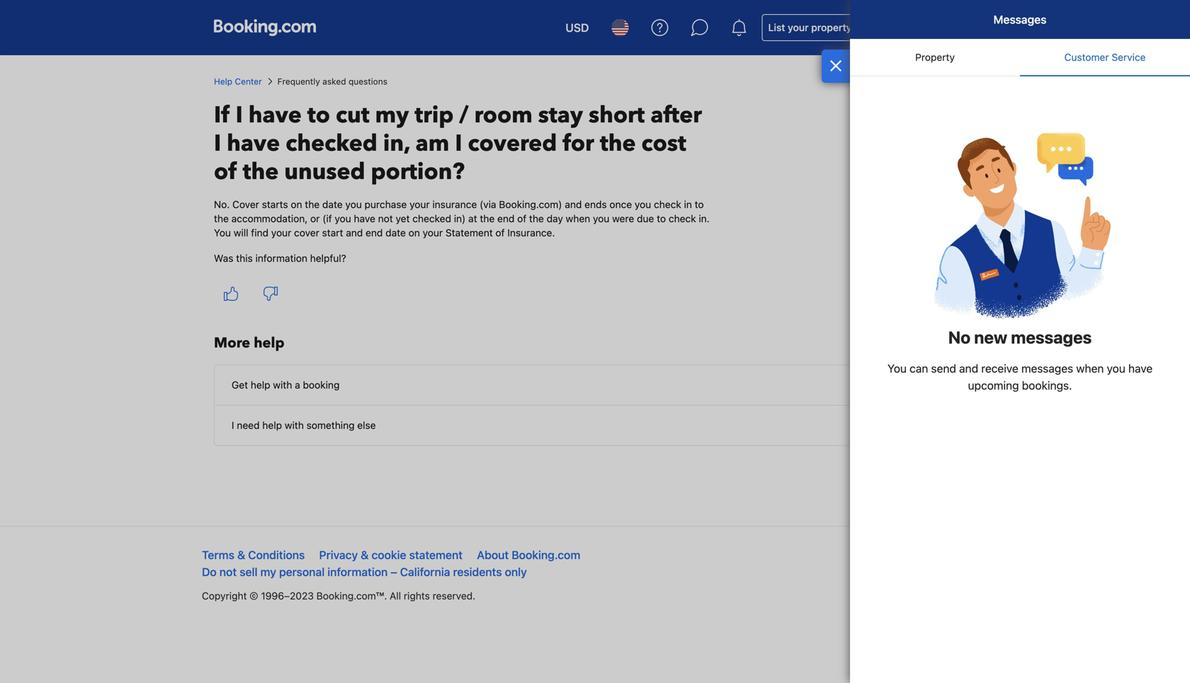 Task type: locate. For each thing, give the bounding box(es) containing it.
help right need
[[262, 420, 282, 431]]

i need help with something else button
[[215, 406, 976, 446]]

date up "(if" at top left
[[322, 199, 343, 210]]

in)
[[454, 213, 466, 225]]

booking.com)
[[499, 199, 562, 210]]

checked down insurance
[[413, 213, 451, 225]]

and up when
[[565, 199, 582, 210]]

check
[[654, 199, 681, 210], [669, 213, 696, 225]]

information inside the about booking.com do not sell my personal information – california residents only
[[328, 566, 388, 579]]

&
[[237, 549, 245, 562], [361, 549, 369, 562]]

start
[[322, 227, 343, 239]]

of inside if i have to cut my trip / room stay short after i have checked in, am i covered for the cost of the unused portion?
[[214, 157, 237, 187]]

with
[[273, 379, 292, 391], [285, 420, 304, 431]]

1 vertical spatial checked
[[413, 213, 451, 225]]

0 vertical spatial on
[[291, 199, 302, 210]]

on right starts on the left top of page
[[291, 199, 302, 210]]

of down (via
[[496, 227, 505, 239]]

residents
[[453, 566, 502, 579]]

0 vertical spatial not
[[378, 213, 393, 225]]

1 vertical spatial date
[[386, 227, 406, 239]]

0 vertical spatial my
[[375, 100, 409, 131]]

2 horizontal spatial of
[[517, 213, 527, 225]]

privacy & cookie statement link
[[319, 549, 463, 562]]

due
[[637, 213, 654, 225]]

end down booking.com) at the left top of the page
[[497, 213, 515, 225]]

0 vertical spatial date
[[322, 199, 343, 210]]

with left a
[[273, 379, 292, 391]]

my for trip
[[375, 100, 409, 131]]

was this information helpful?
[[214, 253, 346, 264]]

booking
[[303, 379, 340, 391]]

about booking.com link
[[477, 549, 581, 562]]

of
[[214, 157, 237, 187], [517, 213, 527, 225], [496, 227, 505, 239]]

this
[[236, 253, 253, 264]]

genius level 1
[[898, 30, 955, 40]]

1 horizontal spatial my
[[375, 100, 409, 131]]

1 horizontal spatial information
[[328, 566, 388, 579]]

1 horizontal spatial of
[[496, 227, 505, 239]]

1 & from the left
[[237, 549, 245, 562]]

find
[[251, 227, 269, 239]]

usd
[[566, 21, 589, 34]]

booking.com
[[512, 549, 581, 562]]

to right in
[[695, 199, 704, 210]]

i right if
[[236, 100, 243, 131]]

1 vertical spatial not
[[220, 566, 237, 579]]

2 & from the left
[[361, 549, 369, 562]]

i need help with something else
[[232, 420, 376, 431]]

in,
[[383, 128, 410, 159]]

end down purchase
[[366, 227, 383, 239]]

center
[[235, 77, 262, 86]]

usd button
[[557, 11, 598, 45]]

& up the sell
[[237, 549, 245, 562]]

1 vertical spatial end
[[366, 227, 383, 239]]

0 horizontal spatial date
[[322, 199, 343, 210]]

help right "more"
[[254, 334, 285, 353]]

or
[[310, 213, 320, 225]]

cut
[[336, 100, 370, 131]]

0 horizontal spatial to
[[307, 100, 330, 131]]

1 vertical spatial to
[[695, 199, 704, 210]]

help right get
[[251, 379, 270, 391]]

1 horizontal spatial &
[[361, 549, 369, 562]]

checked
[[286, 128, 378, 159], [413, 213, 451, 225]]

your down accommodation, on the left
[[271, 227, 291, 239]]

checked inside the no. cover starts on the date you purchase your insurance (via booking.com) and ends once you check in to the accommodation, or (if you have not yet checked in) at the end of the day when you were due to check in. you will find your cover start and end date on your statement of insurance.
[[413, 213, 451, 225]]

get
[[232, 379, 248, 391]]

ends
[[585, 199, 607, 210]]

& for privacy
[[361, 549, 369, 562]]

0 vertical spatial check
[[654, 199, 681, 210]]

1 horizontal spatial not
[[378, 213, 393, 225]]

1 horizontal spatial and
[[565, 199, 582, 210]]

help
[[254, 334, 285, 353], [251, 379, 270, 391], [262, 420, 282, 431]]

i up no.
[[214, 128, 221, 159]]

1 vertical spatial information
[[328, 566, 388, 579]]

to
[[307, 100, 330, 131], [695, 199, 704, 210], [657, 213, 666, 225]]

1 vertical spatial of
[[517, 213, 527, 225]]

0 vertical spatial checked
[[286, 128, 378, 159]]

1 horizontal spatial to
[[657, 213, 666, 225]]

0 vertical spatial information
[[255, 253, 307, 264]]

checked down frequently asked questions at left
[[286, 128, 378, 159]]

1 vertical spatial on
[[409, 227, 420, 239]]

of up no.
[[214, 157, 237, 187]]

of down booking.com) at the left top of the page
[[517, 213, 527, 225]]

date down yet
[[386, 227, 406, 239]]

to right due
[[657, 213, 666, 225]]

on
[[291, 199, 302, 210], [409, 227, 420, 239]]

terms & conditions
[[202, 549, 305, 562]]

the down (via
[[480, 213, 495, 225]]

in
[[684, 199, 692, 210]]

1 horizontal spatial date
[[386, 227, 406, 239]]

information up booking.com™.
[[328, 566, 388, 579]]

privacy & cookie statement
[[319, 549, 463, 562]]

2 vertical spatial to
[[657, 213, 666, 225]]

0 horizontal spatial of
[[214, 157, 237, 187]]

terms & conditions link
[[202, 549, 305, 562]]

you
[[345, 199, 362, 210], [635, 199, 651, 210], [335, 213, 351, 225], [593, 213, 610, 225]]

0 horizontal spatial not
[[220, 566, 237, 579]]

end
[[497, 213, 515, 225], [366, 227, 383, 239]]

about
[[477, 549, 509, 562]]

on down yet
[[409, 227, 420, 239]]

you
[[214, 227, 231, 239]]

0 vertical spatial help
[[254, 334, 285, 353]]

insurance
[[433, 199, 477, 210]]

i left need
[[232, 420, 234, 431]]

with left something
[[285, 420, 304, 431]]

my
[[375, 100, 409, 131], [260, 566, 276, 579]]

1 vertical spatial help
[[251, 379, 270, 391]]

0 vertical spatial end
[[497, 213, 515, 225]]

not
[[378, 213, 393, 225], [220, 566, 237, 579]]

more help
[[214, 334, 285, 353]]

i inside button
[[232, 420, 234, 431]]

0 horizontal spatial my
[[260, 566, 276, 579]]

have up cover
[[227, 128, 280, 159]]

0 vertical spatial and
[[565, 199, 582, 210]]

0 horizontal spatial &
[[237, 549, 245, 562]]

to inside if i have to cut my trip / room stay short after i have checked in, am i covered for the cost of the unused portion?
[[307, 100, 330, 131]]

check left in
[[654, 199, 681, 210]]

my inside the about booking.com do not sell my personal information – california residents only
[[260, 566, 276, 579]]

close image
[[830, 60, 842, 72]]

booking.com™.
[[317, 591, 387, 602]]

my inside if i have to cut my trip / room stay short after i have checked in, am i covered for the cost of the unused portion?
[[375, 100, 409, 131]]

not down purchase
[[378, 213, 393, 225]]

have down 'frequently'
[[249, 100, 302, 131]]

my right cut
[[375, 100, 409, 131]]

was
[[214, 253, 233, 264]]

your
[[788, 22, 809, 33], [410, 199, 430, 210], [271, 227, 291, 239], [423, 227, 443, 239]]

and
[[565, 199, 582, 210], [346, 227, 363, 239]]

1 vertical spatial check
[[669, 213, 696, 225]]

(via
[[480, 199, 496, 210]]

& up the do not sell my personal information – california residents only link
[[361, 549, 369, 562]]

list your property link
[[762, 14, 858, 41]]

your up yet
[[410, 199, 430, 210]]

not right do
[[220, 566, 237, 579]]

information
[[255, 253, 307, 264], [328, 566, 388, 579]]

frequently
[[277, 77, 320, 86]]

reserved.
[[433, 591, 476, 602]]

your down insurance
[[423, 227, 443, 239]]

check down in
[[669, 213, 696, 225]]

else
[[357, 420, 376, 431]]

date
[[322, 199, 343, 210], [386, 227, 406, 239]]

i right "am"
[[455, 128, 462, 159]]

more
[[214, 334, 250, 353]]

have down purchase
[[354, 213, 375, 225]]

information down find
[[255, 253, 307, 264]]

2 horizontal spatial to
[[695, 199, 704, 210]]

statement
[[409, 549, 463, 562]]

1 vertical spatial my
[[260, 566, 276, 579]]

i
[[236, 100, 243, 131], [214, 128, 221, 159], [455, 128, 462, 159], [232, 420, 234, 431]]

0 horizontal spatial checked
[[286, 128, 378, 159]]

1 horizontal spatial checked
[[413, 213, 451, 225]]

0 horizontal spatial and
[[346, 227, 363, 239]]

the up or
[[305, 199, 320, 210]]

(if
[[323, 213, 332, 225]]

0 horizontal spatial end
[[366, 227, 383, 239]]

yet
[[396, 213, 410, 225]]

help center
[[214, 77, 262, 86]]

0 horizontal spatial information
[[255, 253, 307, 264]]

the right for
[[600, 128, 636, 159]]

do
[[202, 566, 217, 579]]

my down conditions on the left
[[260, 566, 276, 579]]

asked
[[323, 77, 346, 86]]

2 vertical spatial of
[[496, 227, 505, 239]]

and right start
[[346, 227, 363, 239]]

a
[[295, 379, 300, 391]]

frequently asked questions
[[277, 77, 388, 86]]

0 vertical spatial to
[[307, 100, 330, 131]]

0 vertical spatial of
[[214, 157, 237, 187]]

terms
[[202, 549, 235, 562]]

to left cut
[[307, 100, 330, 131]]

get help with a booking
[[232, 379, 340, 391]]

2 vertical spatial help
[[262, 420, 282, 431]]



Task type: describe. For each thing, give the bounding box(es) containing it.
get help with a booking button
[[215, 366, 976, 406]]

stay
[[538, 100, 583, 131]]

for
[[563, 128, 594, 159]]

if
[[214, 100, 230, 131]]

you right "(if" at top left
[[335, 213, 351, 225]]

property
[[811, 22, 852, 33]]

something
[[307, 420, 355, 431]]

the down no.
[[214, 213, 229, 225]]

cover
[[294, 227, 319, 239]]

in.
[[699, 213, 710, 225]]

not inside the about booking.com do not sell my personal information – california residents only
[[220, 566, 237, 579]]

1
[[951, 30, 955, 40]]

helpful?
[[310, 253, 346, 264]]

once
[[610, 199, 632, 210]]

accommodation,
[[231, 213, 308, 225]]

–
[[391, 566, 397, 579]]

about booking.com do not sell my personal information – california residents only
[[202, 549, 581, 579]]

conditions
[[248, 549, 305, 562]]

after
[[651, 100, 702, 131]]

help for more
[[254, 334, 285, 353]]

the up insurance.
[[529, 213, 544, 225]]

you up due
[[635, 199, 651, 210]]

my for personal
[[260, 566, 276, 579]]

statement
[[446, 227, 493, 239]]

if i have to cut my trip / room stay short after i have checked in, am i covered for the cost of the unused portion?
[[214, 100, 702, 187]]

insurance.
[[508, 227, 555, 239]]

have inside the no. cover starts on the date you purchase your insurance (via booking.com) and ends once you check in to the accommodation, or (if you have not yet checked in) at the end of the day when you were due to check in. you will find your cover start and end date on your statement of insurance.
[[354, 213, 375, 225]]

short
[[589, 100, 645, 131]]

need
[[237, 420, 260, 431]]

help for get
[[251, 379, 270, 391]]

copyright
[[202, 591, 247, 602]]

1 vertical spatial with
[[285, 420, 304, 431]]

at
[[468, 213, 477, 225]]

no. cover starts on the date you purchase your insurance (via booking.com) and ends once you check in to the accommodation, or (if you have not yet checked in) at the end of the day when you were due to check in. you will find your cover start and end date on your statement of insurance.
[[214, 199, 710, 239]]

list
[[768, 22, 785, 33]]

california
[[400, 566, 450, 579]]

only
[[505, 566, 527, 579]]

cookie
[[372, 549, 406, 562]]

/
[[459, 100, 469, 131]]

0 vertical spatial with
[[273, 379, 292, 391]]

covered
[[468, 128, 557, 159]]

purchase
[[365, 199, 407, 210]]

sell
[[240, 566, 258, 579]]

you left purchase
[[345, 199, 362, 210]]

level
[[928, 30, 949, 40]]

genius
[[898, 30, 926, 40]]

cost
[[642, 128, 686, 159]]

personal
[[279, 566, 325, 579]]

am
[[416, 128, 449, 159]]

your right list
[[788, 22, 809, 33]]

help center button
[[214, 75, 262, 88]]

0 horizontal spatial on
[[291, 199, 302, 210]]

©
[[250, 591, 258, 602]]

cover
[[232, 199, 259, 210]]

list your property
[[768, 22, 852, 33]]

all
[[390, 591, 401, 602]]

no.
[[214, 199, 230, 210]]

the up starts on the left top of page
[[243, 157, 279, 187]]

rights
[[404, 591, 430, 602]]

booking.com online hotel reservations image
[[214, 19, 316, 36]]

help
[[214, 77, 232, 86]]

do not sell my personal information – california residents only link
[[202, 566, 527, 579]]

copyright © 1996–2023 booking.com™. all rights reserved.
[[202, 591, 476, 602]]

genius level 1 link
[[864, 9, 982, 47]]

1 vertical spatial and
[[346, 227, 363, 239]]

room
[[474, 100, 533, 131]]

portion?
[[371, 157, 465, 187]]

starts
[[262, 199, 288, 210]]

when
[[566, 213, 590, 225]]

privacy
[[319, 549, 358, 562]]

trip
[[415, 100, 454, 131]]

1 horizontal spatial end
[[497, 213, 515, 225]]

1996–2023
[[261, 591, 314, 602]]

& for terms
[[237, 549, 245, 562]]

were
[[612, 213, 634, 225]]

1 horizontal spatial on
[[409, 227, 420, 239]]

day
[[547, 213, 563, 225]]

questions
[[349, 77, 388, 86]]

not inside the no. cover starts on the date you purchase your insurance (via booking.com) and ends once you check in to the accommodation, or (if you have not yet checked in) at the end of the day when you were due to check in. you will find your cover start and end date on your statement of insurance.
[[378, 213, 393, 225]]

checked inside if i have to cut my trip / room stay short after i have checked in, am i covered for the cost of the unused portion?
[[286, 128, 378, 159]]

you down ends
[[593, 213, 610, 225]]



Task type: vqa. For each thing, say whether or not it's contained in the screenshot.
Rewards & Wallet Save money on your next adventure with Booking.com's Rewards
no



